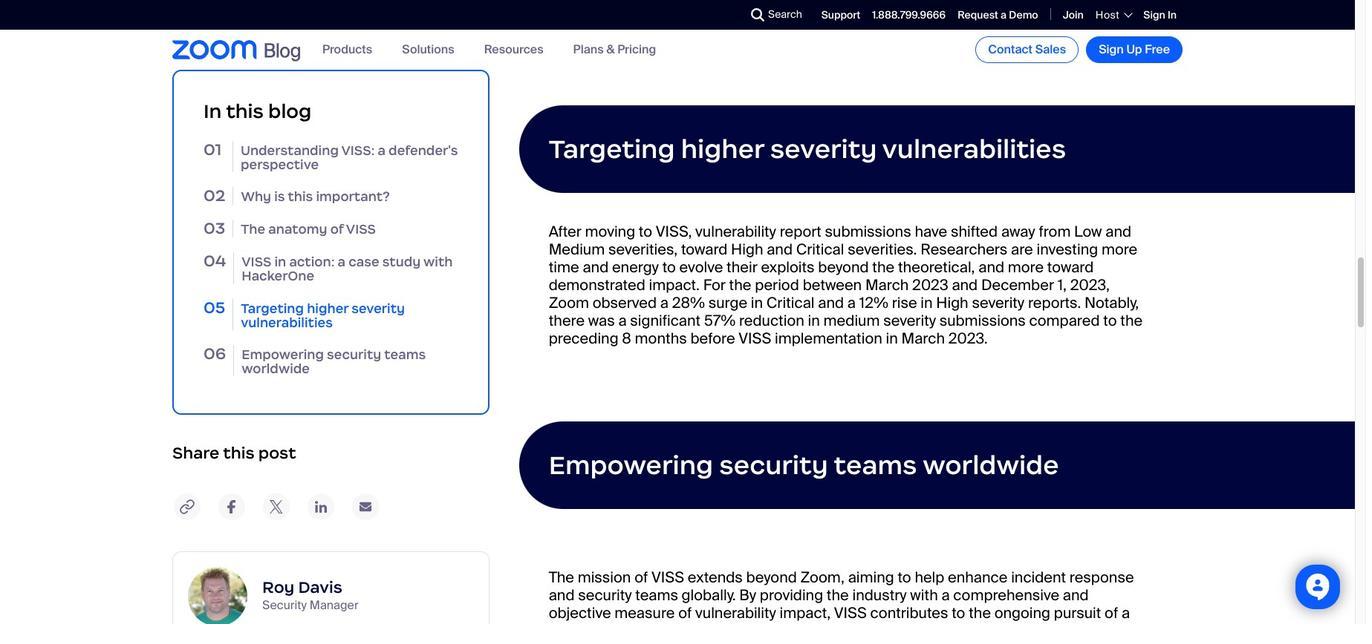 Task type: vqa. For each thing, say whether or not it's contained in the screenshot.
Download inside Browse Our Curated List From Around The Web. Download Your Favorite Virtual Backgrounds And Add Them To Your Meetings!
no



Task type: describe. For each thing, give the bounding box(es) containing it.
measure
[[615, 604, 675, 623]]

teams inside empowering security teams worldwide
[[384, 347, 426, 363]]

time
[[549, 258, 579, 277]]

04
[[204, 251, 226, 271]]

vulnerability inside the mission of viss extends beyond zoom, aiming to help enhance incident response and security teams globally. by providing the industry with a comprehensive and objective measure of vulnerability impact, viss contributes to the ongoing pursuit of a secure internet for everyone.
[[696, 604, 776, 623]]

with inside the mission of viss extends beyond zoom, aiming to help enhance incident response and security teams globally. by providing the industry with a comprehensive and objective measure of vulnerability impact, viss contributes to the ongoing pursuit of a secure internet for everyone.
[[911, 586, 938, 606]]

a left the "comprehensive"
[[942, 586, 950, 606]]

solutions button
[[402, 42, 455, 58]]

this for blog
[[226, 100, 264, 123]]

action:
[[289, 254, 335, 271]]

1 horizontal spatial empowering
[[549, 450, 713, 482]]

demo
[[1009, 8, 1039, 21]]

1 vertical spatial submissions
[[940, 311, 1026, 331]]

05
[[204, 298, 225, 318]]

beyond inside the mission of viss extends beyond zoom, aiming to help enhance incident response and security teams globally. by providing the industry with a comprehensive and objective measure of vulnerability impact, viss contributes to the ongoing pursuit of a secure internet for everyone.
[[746, 568, 797, 588]]

of up measure
[[635, 568, 648, 588]]

teams inside the mission of viss extends beyond zoom, aiming to help enhance incident response and security teams globally. by providing the industry with a comprehensive and objective measure of vulnerability impact, viss contributes to the ongoing pursuit of a secure internet for everyone.
[[636, 586, 678, 606]]

2023
[[913, 276, 949, 295]]

of down the important?
[[330, 222, 344, 238]]

2 horizontal spatial teams
[[834, 450, 917, 482]]

after moving to viss, vulnerability report submissions have shifted away from low and medium severities, toward high and critical severities. researchers are investing more time and energy to evolve their exploits beyond the theoretical, and more toward demonstrated impact. for the period between march 2023 and december 1, 2023, zoom observed a 28% surge in critical and a 12% rise in high severity reports. notably, there was a significant 57% reduction in medium severity submissions compared to the preceding 8 months before viss implementation in march 2023.
[[549, 222, 1143, 348]]

globally.
[[682, 586, 736, 606]]

in right rise on the right
[[921, 293, 933, 313]]

beyond inside after moving to viss, vulnerability report submissions have shifted away from low and medium severities, toward high and critical severities. researchers are investing more time and energy to evolve their exploits beyond the theoretical, and more toward demonstrated impact. for the period between march 2023 and december 1, 2023, zoom observed a 28% surge in critical and a 12% rise in high severity reports. notably, there was a significant 57% reduction in medium severity submissions compared to the preceding 8 months before viss implementation in march 2023.
[[818, 258, 869, 277]]

zoom,
[[801, 568, 845, 588]]

severity inside targeting higher severity vulnerabilities
[[352, 301, 405, 317]]

anatomy
[[268, 222, 327, 238]]

and up implementation
[[818, 293, 844, 313]]

viss,
[[656, 222, 692, 241]]

understanding viss: a defender's perspective
[[241, 143, 458, 173]]

host
[[1096, 8, 1120, 22]]

03
[[204, 219, 225, 239]]

significant
[[630, 311, 701, 331]]

a inside viss in action: a case study with hackerone
[[338, 254, 346, 271]]

the for the anatomy of viss
[[241, 222, 265, 238]]

for
[[656, 622, 674, 625]]

request a demo link
[[958, 8, 1039, 21]]

why is this important?
[[241, 189, 390, 205]]

0 vertical spatial targeting higher severity vulnerabilities
[[549, 133, 1066, 166]]

the left industry
[[827, 586, 849, 606]]

linkedin image
[[306, 493, 336, 523]]

1 vertical spatial empowering security teams worldwide
[[549, 450, 1059, 482]]

1.888.799.9666
[[873, 8, 946, 21]]

low
[[1075, 222, 1102, 241]]

sign in link
[[1144, 8, 1177, 21]]

zoom logo image
[[172, 40, 257, 59]]

the right compared
[[1121, 311, 1143, 331]]

enhance
[[948, 568, 1008, 588]]

and up "period"
[[767, 240, 793, 259]]

resources button
[[484, 42, 544, 58]]

was
[[588, 311, 615, 331]]

rise
[[892, 293, 917, 313]]

1 horizontal spatial targeting
[[549, 133, 675, 166]]

medium
[[549, 240, 605, 259]]

the down enhance
[[969, 604, 991, 623]]

this for post
[[223, 444, 255, 464]]

search image
[[751, 8, 765, 22]]

in this blog
[[204, 100, 312, 123]]

period
[[755, 276, 800, 295]]

in inside viss in action: a case study with hackerone
[[275, 254, 286, 271]]

incident
[[1011, 568, 1066, 588]]

in right surge
[[751, 293, 763, 313]]

1,
[[1058, 276, 1067, 295]]

1 horizontal spatial higher
[[681, 133, 764, 166]]

up
[[1127, 42, 1143, 57]]

a left 28%
[[660, 293, 669, 313]]

1.888.799.9666 link
[[873, 8, 946, 21]]

post
[[258, 444, 296, 464]]

viss down aiming
[[834, 604, 867, 623]]

12%
[[860, 293, 889, 313]]

severities.
[[848, 240, 917, 259]]

by
[[740, 586, 757, 606]]

understanding
[[241, 143, 339, 159]]

providing
[[760, 586, 823, 606]]

1 horizontal spatial more
[[1102, 240, 1138, 259]]

demonstrated
[[549, 276, 646, 295]]

01
[[204, 140, 222, 160]]

study
[[382, 254, 421, 271]]

notably,
[[1085, 293, 1139, 313]]

theoretical,
[[898, 258, 975, 277]]

products button
[[323, 42, 372, 58]]

blog
[[268, 100, 312, 123]]

reduction
[[739, 311, 805, 331]]

secure
[[549, 622, 596, 625]]

roy davis security manager
[[262, 578, 359, 614]]

and left are
[[979, 258, 1005, 277]]

roy headshot image
[[188, 568, 247, 625]]

why
[[241, 189, 271, 205]]

join
[[1063, 8, 1084, 21]]

away
[[1002, 222, 1036, 241]]

1 vertical spatial this
[[288, 189, 313, 205]]

contact sales
[[988, 42, 1066, 57]]

1 vertical spatial in
[[204, 100, 222, 123]]

0 vertical spatial vulnerabilities
[[882, 133, 1066, 166]]

in left medium
[[808, 311, 820, 331]]

observed
[[593, 293, 657, 313]]

0 horizontal spatial toward
[[681, 240, 728, 259]]

case
[[349, 254, 379, 271]]

their
[[727, 258, 758, 277]]

a inside understanding viss: a defender's perspective
[[378, 143, 386, 159]]

join link
[[1063, 8, 1084, 21]]

request
[[958, 8, 999, 21]]

perspective
[[241, 157, 319, 173]]

to left viss,
[[639, 222, 652, 241]]

energy
[[612, 258, 659, 277]]

solutions
[[402, 42, 455, 58]]

a left 12%
[[848, 293, 856, 313]]

plans & pricing link
[[573, 42, 656, 58]]

&
[[607, 42, 615, 58]]

0 horizontal spatial empowering security teams worldwide
[[242, 347, 426, 378]]

contact
[[988, 42, 1033, 57]]

the right for
[[729, 276, 752, 295]]

objective
[[549, 604, 611, 623]]

twitter image
[[262, 493, 291, 523]]

medium
[[824, 311, 880, 331]]

ongoing
[[995, 604, 1051, 623]]

of right for
[[679, 604, 692, 623]]

evolve
[[680, 258, 723, 277]]

viss:
[[341, 143, 375, 159]]

plans & pricing
[[573, 42, 656, 58]]

manager
[[310, 598, 359, 614]]

exploits
[[761, 258, 815, 277]]



Task type: locate. For each thing, give the bounding box(es) containing it.
to
[[639, 222, 652, 241], [663, 258, 676, 277], [1104, 311, 1117, 331], [898, 568, 912, 588], [952, 604, 966, 623]]

vulnerability up their
[[696, 222, 776, 241]]

report
[[780, 222, 822, 241]]

high up "period"
[[731, 240, 763, 259]]

vulnerability inside after moving to viss, vulnerability report submissions have shifted away from low and medium severities, toward high and critical severities. researchers are investing more time and energy to evolve their exploits beyond the theoretical, and more toward demonstrated impact. for the period between march 2023 and december 1, 2023, zoom observed a 28% surge in critical and a 12% rise in high severity reports. notably, there was a significant 57% reduction in medium severity submissions compared to the preceding 8 months before viss implementation in march 2023.
[[696, 222, 776, 241]]

1 vertical spatial with
[[911, 586, 938, 606]]

of
[[330, 222, 344, 238], [635, 568, 648, 588], [679, 604, 692, 623], [1105, 604, 1119, 623]]

2 vertical spatial security
[[578, 586, 632, 606]]

in up free
[[1168, 8, 1177, 21]]

sign up free
[[1144, 8, 1166, 21]]

shifted
[[951, 222, 998, 241]]

with right study
[[424, 254, 453, 271]]

0 horizontal spatial worldwide
[[242, 361, 310, 378]]

products
[[323, 42, 372, 58]]

1 vertical spatial empowering
[[549, 450, 713, 482]]

0 vertical spatial vulnerability
[[696, 222, 776, 241]]

beyond up impact,
[[746, 568, 797, 588]]

viss in action: a case study with hackerone
[[242, 254, 453, 285]]

0 horizontal spatial empowering
[[242, 347, 324, 363]]

more down away
[[1008, 258, 1044, 277]]

host button
[[1096, 8, 1132, 22]]

1 vertical spatial high
[[937, 293, 969, 313]]

0 vertical spatial critical
[[796, 240, 845, 259]]

in
[[275, 254, 286, 271], [751, 293, 763, 313], [921, 293, 933, 313], [808, 311, 820, 331], [886, 329, 898, 348]]

and right the 'low'
[[1106, 222, 1132, 241]]

1 vertical spatial higher
[[307, 301, 349, 317]]

internet
[[599, 622, 652, 625]]

1 vertical spatial security
[[720, 450, 828, 482]]

0 vertical spatial higher
[[681, 133, 764, 166]]

is
[[274, 189, 285, 205]]

in up 01
[[204, 100, 222, 123]]

to down enhance
[[952, 604, 966, 623]]

sign for sign in
[[1144, 8, 1166, 21]]

2023,
[[1071, 276, 1110, 295]]

viss
[[346, 222, 376, 238], [242, 254, 272, 271], [739, 329, 772, 348], [652, 568, 684, 588], [834, 604, 867, 623]]

surge
[[709, 293, 748, 313]]

0 horizontal spatial teams
[[384, 347, 426, 363]]

28%
[[672, 293, 705, 313]]

mission
[[578, 568, 631, 588]]

2 horizontal spatial security
[[720, 450, 828, 482]]

in
[[1168, 8, 1177, 21], [204, 100, 222, 123]]

0 vertical spatial beyond
[[818, 258, 869, 277]]

the anatomy of viss
[[241, 222, 376, 238]]

teams
[[384, 347, 426, 363], [834, 450, 917, 482], [636, 586, 678, 606]]

1 horizontal spatial empowering security teams worldwide
[[549, 450, 1059, 482]]

with right industry
[[911, 586, 938, 606]]

march down rise on the right
[[902, 329, 945, 348]]

reports.
[[1028, 293, 1081, 313]]

1 horizontal spatial in
[[1168, 8, 1177, 21]]

industry
[[853, 586, 907, 606]]

and right ongoing
[[1063, 586, 1089, 606]]

and
[[1106, 222, 1132, 241], [767, 240, 793, 259], [583, 258, 609, 277], [979, 258, 1005, 277], [952, 276, 978, 295], [818, 293, 844, 313], [549, 586, 575, 606], [1063, 586, 1089, 606]]

1 horizontal spatial targeting higher severity vulnerabilities
[[549, 133, 1066, 166]]

viss right '57%'
[[739, 329, 772, 348]]

submissions
[[825, 222, 912, 241], [940, 311, 1026, 331]]

1 horizontal spatial submissions
[[940, 311, 1026, 331]]

logo blog.svg image
[[265, 39, 300, 63]]

sign for sign up free
[[1099, 42, 1124, 57]]

0 horizontal spatial with
[[424, 254, 453, 271]]

email image
[[351, 493, 380, 523]]

the up objective
[[549, 568, 574, 588]]

everyone.
[[678, 622, 743, 625]]

extends
[[688, 568, 743, 588]]

0 vertical spatial security
[[327, 347, 381, 363]]

for
[[704, 276, 726, 295]]

a left the case
[[338, 254, 346, 271]]

this left the blog
[[226, 100, 264, 123]]

security inside the mission of viss extends beyond zoom, aiming to help enhance incident response and security teams globally. by providing the industry with a comprehensive and objective measure of vulnerability impact, viss contributes to the ongoing pursuit of a secure internet for everyone.
[[578, 586, 632, 606]]

0 horizontal spatial targeting higher severity vulnerabilities
[[241, 301, 405, 331]]

a right "was"
[[619, 311, 627, 331]]

1 vertical spatial teams
[[834, 450, 917, 482]]

0 horizontal spatial the
[[241, 222, 265, 238]]

request a demo
[[958, 8, 1039, 21]]

1 vertical spatial the
[[549, 568, 574, 588]]

None search field
[[697, 3, 755, 27]]

security
[[327, 347, 381, 363], [720, 450, 828, 482], [578, 586, 632, 606]]

0 horizontal spatial targeting
[[241, 301, 304, 317]]

moving
[[585, 222, 635, 241]]

02
[[204, 186, 225, 206]]

vulnerabilities inside targeting higher severity vulnerabilities
[[241, 315, 333, 331]]

submissions left have
[[825, 222, 912, 241]]

1 horizontal spatial teams
[[636, 586, 678, 606]]

and right 2023
[[952, 276, 978, 295]]

a
[[1001, 8, 1007, 21], [378, 143, 386, 159], [338, 254, 346, 271], [660, 293, 669, 313], [848, 293, 856, 313], [619, 311, 627, 331], [942, 586, 950, 606], [1122, 604, 1130, 623]]

free
[[1145, 42, 1170, 57]]

0 horizontal spatial vulnerabilities
[[241, 315, 333, 331]]

0 vertical spatial teams
[[384, 347, 426, 363]]

1 horizontal spatial high
[[937, 293, 969, 313]]

comprehensive
[[954, 586, 1060, 606]]

contact sales link
[[976, 36, 1079, 63]]

2 vulnerability from the top
[[696, 604, 776, 623]]

this inside social sharing element
[[223, 444, 255, 464]]

0 horizontal spatial submissions
[[825, 222, 912, 241]]

57%
[[704, 311, 736, 331]]

sales
[[1036, 42, 1066, 57]]

targeting
[[549, 133, 675, 166], [241, 301, 304, 317]]

impact,
[[780, 604, 831, 623]]

and up secure
[[549, 586, 575, 606]]

sign left up
[[1099, 42, 1124, 57]]

more
[[1102, 240, 1138, 259], [1008, 258, 1044, 277]]

sign up free link
[[1087, 36, 1183, 63]]

share this post
[[172, 444, 296, 464]]

1 horizontal spatial security
[[578, 586, 632, 606]]

1 horizontal spatial vulnerabilities
[[882, 133, 1066, 166]]

1 vertical spatial vulnerability
[[696, 604, 776, 623]]

march down severities.
[[866, 276, 909, 295]]

a right viss:
[[378, 143, 386, 159]]

and right time
[[583, 258, 609, 277]]

1 vertical spatial targeting higher severity vulnerabilities
[[241, 301, 405, 331]]

the inside the mission of viss extends beyond zoom, aiming to help enhance incident response and security teams globally. by providing the industry with a comprehensive and objective measure of vulnerability impact, viss contributes to the ongoing pursuit of a secure internet for everyone.
[[549, 568, 574, 588]]

this right is at left top
[[288, 189, 313, 205]]

between
[[803, 276, 862, 295]]

impact.
[[649, 276, 700, 295]]

0 vertical spatial sign
[[1144, 8, 1166, 21]]

1 vertical spatial critical
[[767, 293, 815, 313]]

the down why
[[241, 222, 265, 238]]

0 vertical spatial empowering security teams worldwide
[[242, 347, 426, 378]]

1 vertical spatial march
[[902, 329, 945, 348]]

empowering security teams worldwide
[[242, 347, 426, 378], [549, 450, 1059, 482]]

in down rise on the right
[[886, 329, 898, 348]]

social sharing element
[[172, 416, 489, 537]]

toward down from
[[1048, 258, 1094, 277]]

compared
[[1030, 311, 1100, 331]]

help
[[915, 568, 945, 588]]

with
[[424, 254, 453, 271], [911, 586, 938, 606]]

higher
[[681, 133, 764, 166], [307, 301, 349, 317]]

viss inside after moving to viss, vulnerability report submissions have shifted away from low and medium severities, toward high and critical severities. researchers are investing more time and energy to evolve their exploits beyond the theoretical, and more toward demonstrated impact. for the period between march 2023 and december 1, 2023, zoom observed a 28% surge in critical and a 12% rise in high severity reports. notably, there was a significant 57% reduction in medium severity submissions compared to the preceding 8 months before viss implementation in march 2023.
[[739, 329, 772, 348]]

viss up the case
[[346, 222, 376, 238]]

1 horizontal spatial with
[[911, 586, 938, 606]]

after
[[549, 222, 582, 241]]

more up 2023, at the right of page
[[1102, 240, 1138, 259]]

1 horizontal spatial toward
[[1048, 258, 1094, 277]]

2 vertical spatial teams
[[636, 586, 678, 606]]

06
[[204, 344, 226, 364]]

aiming
[[848, 568, 894, 588]]

the up 12%
[[873, 258, 895, 277]]

0 vertical spatial with
[[424, 254, 453, 271]]

support link
[[822, 8, 861, 21]]

higher inside targeting higher severity vulnerabilities
[[307, 301, 349, 317]]

the for the mission of viss extends beyond zoom, aiming to help enhance incident response and security teams globally. by providing the industry with a comprehensive and objective measure of vulnerability impact, viss contributes to the ongoing pursuit of a secure internet for everyone.
[[549, 568, 574, 588]]

vulnerabilities
[[882, 133, 1066, 166], [241, 315, 333, 331]]

empowering
[[242, 347, 324, 363], [549, 450, 713, 482]]

sign up free
[[1099, 42, 1170, 57]]

the
[[241, 222, 265, 238], [549, 568, 574, 588]]

0 vertical spatial march
[[866, 276, 909, 295]]

1 vulnerability from the top
[[696, 222, 776, 241]]

critical
[[796, 240, 845, 259], [767, 293, 815, 313]]

implementation
[[775, 329, 883, 348]]

0 vertical spatial this
[[226, 100, 264, 123]]

critical up the between
[[796, 240, 845, 259]]

facebook image
[[217, 493, 247, 523]]

high
[[731, 240, 763, 259], [937, 293, 969, 313]]

severities,
[[609, 240, 678, 259]]

search image
[[751, 8, 765, 22]]

0 horizontal spatial beyond
[[746, 568, 797, 588]]

0 vertical spatial submissions
[[825, 222, 912, 241]]

1 vertical spatial worldwide
[[923, 450, 1059, 482]]

0 vertical spatial empowering
[[242, 347, 324, 363]]

2 vertical spatial this
[[223, 444, 255, 464]]

to down 2023, at the right of page
[[1104, 311, 1117, 331]]

0 horizontal spatial high
[[731, 240, 763, 259]]

0 vertical spatial high
[[731, 240, 763, 259]]

security
[[262, 598, 307, 614]]

beyond up 12%
[[818, 258, 869, 277]]

0 vertical spatial worldwide
[[242, 361, 310, 378]]

researchers
[[921, 240, 1008, 259]]

0 horizontal spatial sign
[[1099, 42, 1124, 57]]

security inside empowering security teams worldwide
[[327, 347, 381, 363]]

in left action:
[[275, 254, 286, 271]]

0 horizontal spatial security
[[327, 347, 381, 363]]

1 vertical spatial beyond
[[746, 568, 797, 588]]

roy
[[262, 578, 295, 598]]

a left demo
[[1001, 8, 1007, 21]]

1 vertical spatial vulnerabilities
[[241, 315, 333, 331]]

copy link image
[[172, 493, 202, 523]]

of right pursuit
[[1105, 604, 1119, 623]]

0 vertical spatial the
[[241, 222, 265, 238]]

hackerone
[[242, 269, 314, 285]]

to left evolve
[[663, 258, 676, 277]]

0 horizontal spatial in
[[204, 100, 222, 123]]

before
[[691, 329, 735, 348]]

0 vertical spatial targeting
[[549, 133, 675, 166]]

a down response
[[1122, 604, 1130, 623]]

2023.
[[949, 329, 988, 348]]

there
[[549, 311, 585, 331]]

the mission of viss extends beyond zoom, aiming to help enhance incident response and security teams globally. by providing the industry with a comprehensive and objective measure of vulnerability impact, viss contributes to the ongoing pursuit of a secure internet for everyone.
[[549, 568, 1134, 625]]

response
[[1070, 568, 1134, 588]]

zoom
[[549, 293, 589, 313]]

viss right 04
[[242, 254, 272, 271]]

1 horizontal spatial worldwide
[[923, 450, 1059, 482]]

viss up measure
[[652, 568, 684, 588]]

1 vertical spatial sign
[[1099, 42, 1124, 57]]

months
[[635, 329, 687, 348]]

0 vertical spatial in
[[1168, 8, 1177, 21]]

0 horizontal spatial more
[[1008, 258, 1044, 277]]

with inside viss in action: a case study with hackerone
[[424, 254, 453, 271]]

high down theoretical, at the right
[[937, 293, 969, 313]]

1 vertical spatial targeting
[[241, 301, 304, 317]]

vulnerability down extends
[[696, 604, 776, 623]]

0 horizontal spatial higher
[[307, 301, 349, 317]]

critical down exploits
[[767, 293, 815, 313]]

submissions down december at the right top
[[940, 311, 1026, 331]]

toward up for
[[681, 240, 728, 259]]

viss inside viss in action: a case study with hackerone
[[242, 254, 272, 271]]

1 horizontal spatial beyond
[[818, 258, 869, 277]]

to left "help" at the bottom right of page
[[898, 568, 912, 588]]

this left post
[[223, 444, 255, 464]]

1 horizontal spatial sign
[[1144, 8, 1166, 21]]

1 horizontal spatial the
[[549, 568, 574, 588]]



